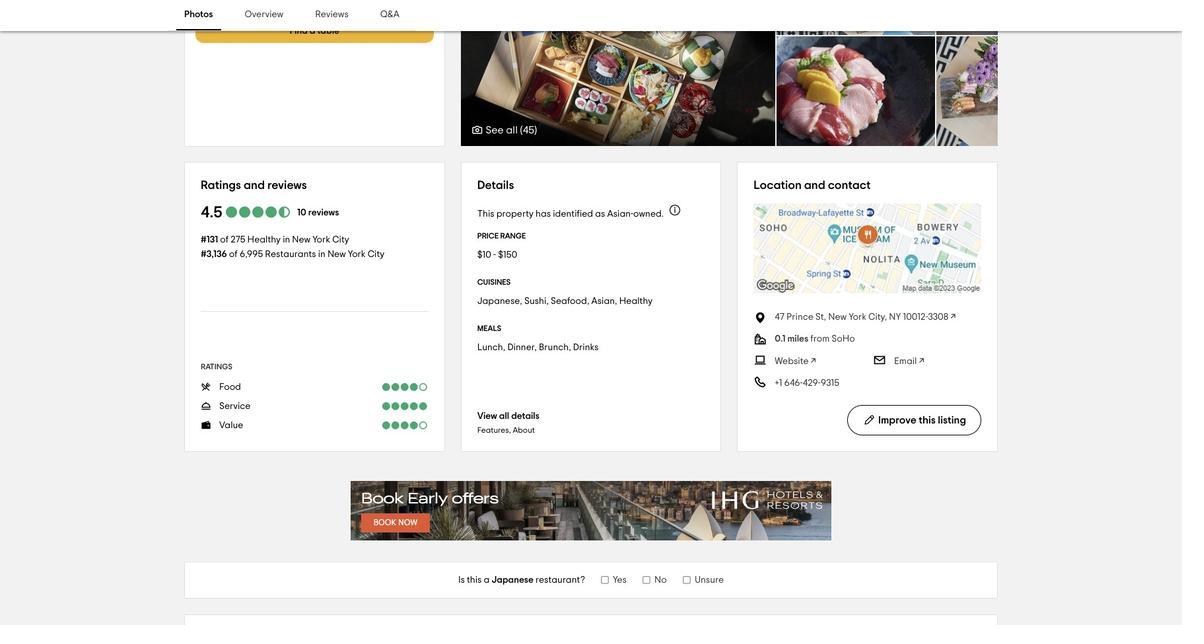 Task type: vqa. For each thing, say whether or not it's contained in the screenshot.
second group from the bottom of the page
no



Task type: describe. For each thing, give the bounding box(es) containing it.
q&a
[[381, 10, 400, 19]]

no
[[655, 576, 667, 585]]

japanese
[[492, 576, 534, 585]]

all for view
[[499, 412, 510, 421]]

this
[[478, 209, 495, 219]]

$10
[[478, 250, 492, 260]]

find a table
[[290, 26, 340, 36]]

price
[[478, 232, 499, 240]]

+1
[[775, 379, 783, 388]]

photos link
[[176, 0, 221, 30]]

this for is
[[467, 576, 482, 585]]

(45)
[[520, 125, 537, 135]]

ratings
[[201, 363, 233, 371]]

asian-
[[608, 209, 634, 219]]

healthy inside #131 of 275 healthy in new york city #3,136 of 6,995 restaurants in new york city
[[248, 235, 281, 245]]

47
[[775, 313, 785, 322]]

st,
[[816, 313, 827, 322]]

4.5
[[201, 205, 223, 221]]

view
[[478, 412, 498, 421]]

1 horizontal spatial city
[[368, 250, 385, 259]]

meals
[[478, 324, 502, 332]]

0 vertical spatial new
[[292, 235, 311, 245]]

+1 646-429-9315 link
[[754, 375, 840, 389]]

lunch, dinner, brunch, drinks
[[478, 343, 599, 352]]

47 prince st, new york city, ny 10012-3308 link
[[775, 311, 958, 323]]

advertisement region
[[351, 481, 832, 541]]

10
[[297, 208, 307, 217]]

restaurants in new york city link
[[265, 250, 385, 259]]

1 horizontal spatial in
[[318, 250, 326, 259]]

6,995
[[240, 250, 263, 259]]

restaurant?
[[536, 576, 585, 585]]

asian,
[[592, 297, 618, 306]]

food
[[219, 383, 241, 392]]

property
[[497, 209, 534, 219]]

and for ratings
[[244, 180, 265, 192]]

see all (45)
[[486, 125, 537, 135]]

japanese,
[[478, 297, 523, 306]]

miles
[[788, 334, 809, 344]]

service
[[219, 402, 251, 411]]

0.1
[[775, 334, 786, 344]]

overview
[[245, 10, 284, 19]]

location and contact
[[754, 180, 871, 192]]

275
[[231, 235, 245, 245]]

is
[[459, 576, 465, 585]]

all for see
[[506, 125, 518, 135]]

-
[[494, 250, 496, 260]]

photos
[[184, 10, 213, 19]]

healthy in new york city link
[[248, 235, 349, 245]]

is this a japanese restaurant?
[[459, 576, 587, 585]]

improve
[[879, 415, 917, 426]]

owned.
[[634, 209, 664, 219]]

soho
[[832, 334, 856, 344]]

location
[[754, 180, 802, 192]]

contact
[[828, 180, 871, 192]]

#3,136
[[201, 250, 227, 259]]

0 horizontal spatial york
[[313, 235, 330, 245]]

$150
[[498, 250, 518, 260]]

website
[[775, 357, 809, 366]]

view all details features, about
[[478, 412, 540, 434]]

a inside button
[[310, 26, 316, 36]]

email
[[895, 357, 918, 366]]

this property has identified as asian-owned.
[[478, 209, 664, 219]]



Task type: locate. For each thing, give the bounding box(es) containing it.
a right 'find' at the left top of page
[[310, 26, 316, 36]]

a right the is
[[484, 576, 490, 585]]

2 vertical spatial york
[[849, 313, 867, 322]]

1 vertical spatial all
[[499, 412, 510, 421]]

this right the is
[[467, 576, 482, 585]]

about
[[513, 426, 535, 434]]

seafood,
[[551, 297, 590, 306]]

a
[[310, 26, 316, 36], [484, 576, 490, 585]]

city,
[[869, 313, 888, 322]]

new
[[292, 235, 311, 245], [328, 250, 346, 259], [829, 313, 847, 322]]

1 horizontal spatial healthy
[[620, 297, 653, 306]]

and for location
[[805, 180, 826, 192]]

all inside view all details features, about
[[499, 412, 510, 421]]

features,
[[478, 426, 511, 434]]

brunch,
[[539, 343, 571, 352]]

range
[[501, 232, 526, 240]]

of
[[220, 235, 229, 245], [229, 250, 238, 259]]

healthy right asian,
[[620, 297, 653, 306]]

0 vertical spatial of
[[220, 235, 229, 245]]

and right ratings
[[244, 180, 265, 192]]

prince
[[787, 313, 814, 322]]

new up 'restaurants'
[[292, 235, 311, 245]]

3308
[[929, 313, 949, 322]]

#131 of 275 healthy in new york city #3,136 of 6,995 restaurants in new york city
[[201, 235, 385, 259]]

see
[[486, 125, 504, 135]]

ratings
[[201, 180, 241, 192]]

1 horizontal spatial a
[[484, 576, 490, 585]]

1 vertical spatial york
[[348, 250, 366, 259]]

0 vertical spatial city
[[333, 235, 349, 245]]

find
[[290, 26, 308, 36]]

details
[[478, 180, 514, 192]]

0 vertical spatial this
[[919, 415, 936, 426]]

1 vertical spatial in
[[318, 250, 326, 259]]

this for improve
[[919, 415, 936, 426]]

1 vertical spatial this
[[467, 576, 482, 585]]

#131
[[201, 235, 218, 245]]

from
[[811, 334, 830, 344]]

1 horizontal spatial this
[[919, 415, 936, 426]]

improve this listing
[[879, 415, 967, 426]]

lunch,
[[478, 343, 506, 352]]

2 vertical spatial new
[[829, 313, 847, 322]]

10 reviews
[[297, 208, 339, 217]]

0.1 miles from soho
[[775, 334, 856, 344]]

+1 646-429-9315
[[775, 379, 840, 388]]

1 vertical spatial healthy
[[620, 297, 653, 306]]

0 horizontal spatial a
[[310, 26, 316, 36]]

table
[[317, 26, 340, 36]]

sushi,
[[525, 297, 549, 306]]

york left city, at the right
[[849, 313, 867, 322]]

0 vertical spatial york
[[313, 235, 330, 245]]

restaurants
[[265, 250, 316, 259]]

reviews up 10 on the top of page
[[268, 180, 307, 192]]

all right view
[[499, 412, 510, 421]]

website link
[[754, 354, 874, 367]]

yes
[[613, 576, 627, 585]]

2 horizontal spatial new
[[829, 313, 847, 322]]

this left listing
[[919, 415, 936, 426]]

9315
[[821, 379, 840, 388]]

view all details link
[[478, 410, 540, 422]]

all
[[506, 125, 518, 135], [499, 412, 510, 421]]

2 and from the left
[[805, 180, 826, 192]]

0 horizontal spatial healthy
[[248, 235, 281, 245]]

0 vertical spatial in
[[283, 235, 290, 245]]

all left (45)
[[506, 125, 518, 135]]

0 horizontal spatial city
[[333, 235, 349, 245]]

1 vertical spatial a
[[484, 576, 490, 585]]

1 vertical spatial of
[[229, 250, 238, 259]]

cuisines
[[478, 278, 511, 286]]

1 vertical spatial reviews
[[309, 208, 339, 217]]

$10 - $150
[[478, 250, 518, 260]]

dinner,
[[508, 343, 537, 352]]

reviews link
[[307, 0, 357, 30]]

47 prince st, new york city, ny 10012-3308
[[775, 313, 949, 322]]

improve this listing link
[[848, 405, 982, 436]]

email link
[[874, 354, 927, 367]]

1 horizontal spatial new
[[328, 250, 346, 259]]

japanese, sushi, seafood, asian, healthy
[[478, 297, 653, 306]]

details
[[512, 412, 540, 421]]

reviews
[[315, 10, 349, 19]]

york down healthy in new york city link
[[348, 250, 366, 259]]

0 horizontal spatial and
[[244, 180, 265, 192]]

ny
[[890, 313, 902, 322]]

unsure
[[695, 576, 724, 585]]

york
[[313, 235, 330, 245], [348, 250, 366, 259], [849, 313, 867, 322]]

reviews right 10 on the top of page
[[309, 208, 339, 217]]

has
[[536, 209, 551, 219]]

this inside improve this listing link
[[919, 415, 936, 426]]

identified
[[553, 209, 594, 219]]

york up restaurants in new york city link
[[313, 235, 330, 245]]

0 vertical spatial all
[[506, 125, 518, 135]]

drinks
[[573, 343, 599, 352]]

1 horizontal spatial and
[[805, 180, 826, 192]]

2 horizontal spatial york
[[849, 313, 867, 322]]

1 vertical spatial city
[[368, 250, 385, 259]]

new right st, at bottom right
[[829, 313, 847, 322]]

city
[[333, 235, 349, 245], [368, 250, 385, 259]]

0 vertical spatial a
[[310, 26, 316, 36]]

0 horizontal spatial new
[[292, 235, 311, 245]]

10012-
[[904, 313, 929, 322]]

0 vertical spatial healthy
[[248, 235, 281, 245]]

healthy
[[248, 235, 281, 245], [620, 297, 653, 306]]

of left 275
[[220, 235, 229, 245]]

price range
[[478, 232, 526, 240]]

new down healthy in new york city link
[[328, 250, 346, 259]]

value
[[219, 421, 243, 430]]

1 horizontal spatial york
[[348, 250, 366, 259]]

of down 275
[[229, 250, 238, 259]]

646-
[[785, 379, 803, 388]]

as
[[596, 209, 606, 219]]

and left contact
[[805, 180, 826, 192]]

1 and from the left
[[244, 180, 265, 192]]

0 vertical spatial reviews
[[268, 180, 307, 192]]

overview link
[[237, 0, 292, 30]]

in
[[283, 235, 290, 245], [318, 250, 326, 259]]

in down healthy in new york city link
[[318, 250, 326, 259]]

and
[[244, 180, 265, 192], [805, 180, 826, 192]]

429-
[[803, 379, 821, 388]]

healthy up 6,995
[[248, 235, 281, 245]]

listing
[[939, 415, 967, 426]]

1 vertical spatial new
[[328, 250, 346, 259]]

0 horizontal spatial this
[[467, 576, 482, 585]]

0 horizontal spatial in
[[283, 235, 290, 245]]

1 horizontal spatial reviews
[[309, 208, 339, 217]]

0 horizontal spatial reviews
[[268, 180, 307, 192]]

q&a link
[[373, 0, 408, 30]]

in up 'restaurants'
[[283, 235, 290, 245]]

ratings and reviews
[[201, 180, 307, 192]]

find a table button
[[196, 19, 434, 43]]



